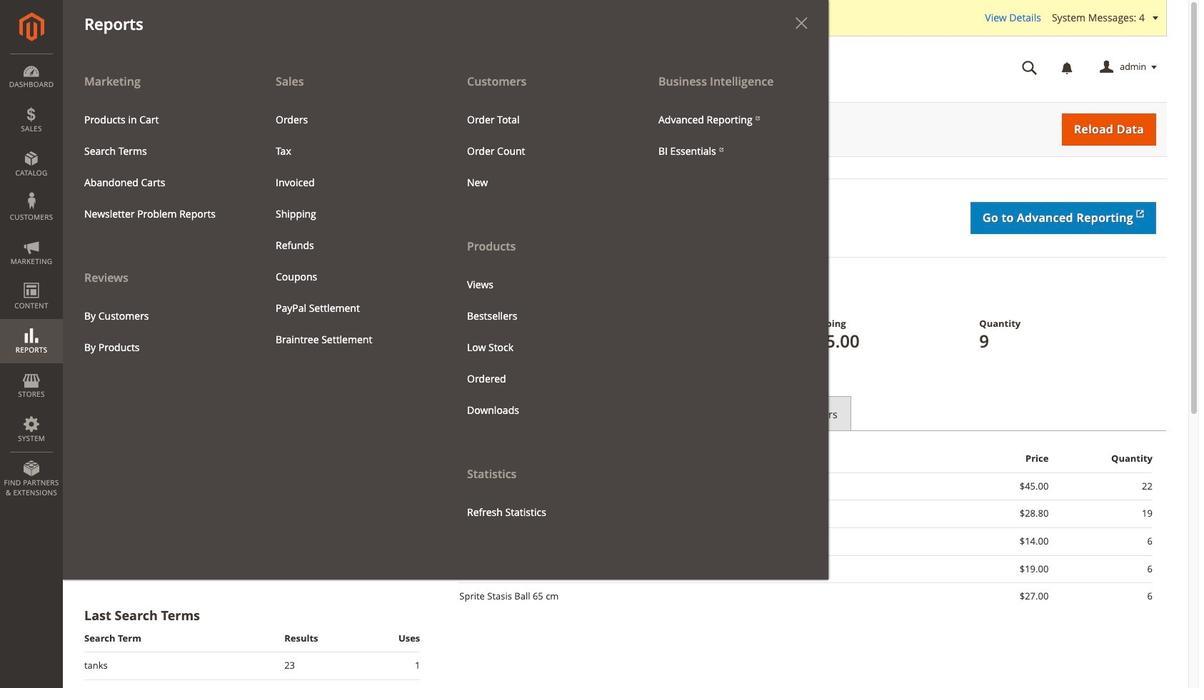 Task type: vqa. For each thing, say whether or not it's contained in the screenshot.
menu
yes



Task type: locate. For each thing, give the bounding box(es) containing it.
menu bar
[[0, 0, 829, 580]]

magento admin panel image
[[19, 12, 44, 41]]

menu
[[63, 66, 829, 580], [63, 66, 254, 363], [446, 66, 637, 528], [74, 104, 244, 230], [265, 104, 435, 356], [457, 104, 627, 198], [648, 104, 818, 167], [457, 269, 627, 426], [74, 301, 244, 363]]



